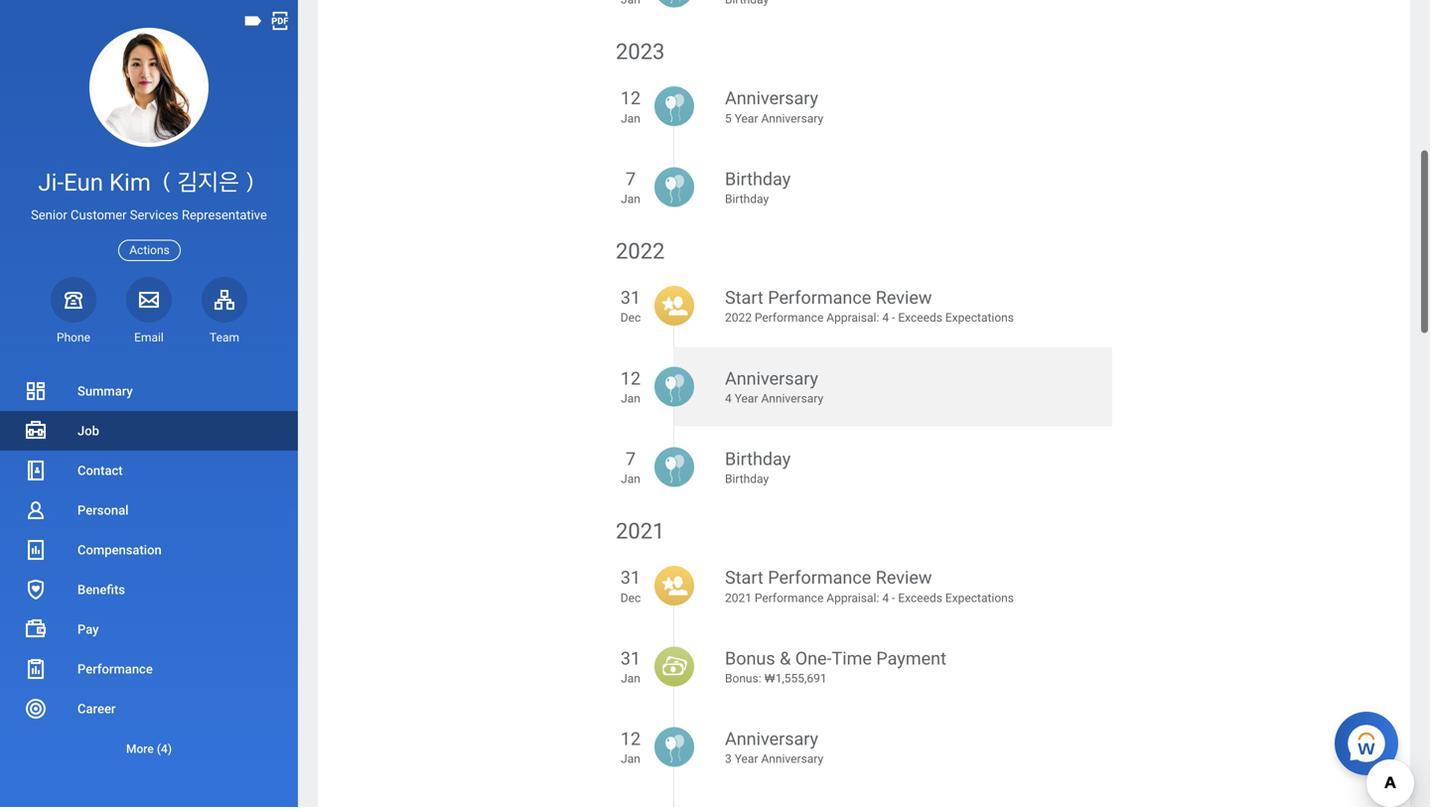 Task type: describe. For each thing, give the bounding box(es) containing it.
2 12 from the top
[[621, 317, 641, 337]]

12 inside menu item
[[621, 36, 641, 57]]

navigation pane region
[[0, 0, 298, 807]]

more (4) button
[[0, 737, 298, 761]]

email ji-eun kim （김지은） element
[[126, 330, 172, 346]]

ji-eun kim （김지은）
[[38, 168, 260, 197]]

services
[[130, 208, 179, 223]]

phone
[[57, 331, 90, 344]]

senior customer services representative
[[31, 208, 267, 223]]

pay image
[[24, 618, 48, 642]]

4
[[725, 340, 732, 354]]

jan
[[621, 60, 641, 74]]

mail image
[[137, 288, 161, 312]]

31 for 2022
[[621, 236, 641, 257]]

more (4) button
[[0, 729, 298, 769]]

benefits
[[77, 583, 125, 597]]

personal image
[[24, 499, 48, 522]]

email button
[[126, 277, 172, 346]]

team link
[[202, 277, 247, 346]]

career
[[77, 702, 116, 717]]

1 7 from the top
[[626, 117, 636, 138]]

3 12 from the top
[[621, 677, 641, 698]]

view team image
[[213, 288, 236, 312]]

job
[[77, 424, 99, 439]]

performance image
[[24, 658, 48, 681]]

phone ji-eun kim （김지은） element
[[51, 330, 96, 346]]

team ji-eun kim （김지은） element
[[202, 330, 247, 346]]

personal link
[[0, 491, 298, 530]]

payment
[[876, 597, 947, 618]]

kim
[[109, 168, 151, 197]]

career link
[[0, 689, 298, 729]]

benefits link
[[0, 570, 298, 610]]

benefits image
[[24, 578, 48, 602]]

birthday inside birthday birthday
[[725, 421, 769, 435]]

contact
[[77, 463, 123, 478]]

phone image
[[60, 288, 87, 312]]

phone button
[[51, 277, 96, 346]]

31 for 2021
[[621, 516, 641, 537]]

pay link
[[0, 610, 298, 650]]

compensation link
[[0, 530, 298, 570]]

email
[[134, 331, 164, 344]]

anniversary for anniversary
[[725, 677, 818, 698]]

bonus & one-time payment
[[725, 597, 947, 618]]

（김지은）
[[157, 168, 260, 197]]

contact link
[[0, 451, 298, 491]]

contact image
[[24, 459, 48, 483]]

1 vertical spatial anniversary
[[761, 340, 824, 354]]

2022 menu item
[[616, 185, 1112, 315]]

&
[[780, 597, 791, 618]]

1 birthday from the top
[[725, 117, 791, 138]]

birthday birthday
[[725, 397, 791, 435]]

more
[[126, 742, 154, 756]]

compensation
[[77, 543, 162, 558]]

performance
[[77, 662, 153, 677]]



Task type: vqa. For each thing, say whether or not it's contained in the screenshot.
Anniversary's Anniversary
yes



Task type: locate. For each thing, give the bounding box(es) containing it.
anniversary down &
[[725, 677, 818, 698]]

3 birthday from the top
[[725, 421, 769, 435]]

2 vertical spatial 12
[[621, 677, 641, 698]]

1 vertical spatial dec
[[621, 540, 641, 553]]

2 vertical spatial 7
[[626, 758, 636, 779]]

actions button
[[118, 240, 181, 261]]

7
[[626, 117, 636, 138], [626, 397, 636, 418], [626, 758, 636, 779]]

2 vertical spatial 31
[[621, 597, 641, 618]]

2021
[[616, 467, 665, 493]]

1 vertical spatial 31
[[621, 516, 641, 537]]

eun
[[64, 168, 103, 197]]

pay
[[77, 622, 99, 637]]

anniversary for anniversary 4 year anniversary
[[725, 317, 818, 337]]

0 vertical spatial 7
[[626, 117, 636, 138]]

1 vertical spatial 7
[[626, 397, 636, 418]]

1 12 from the top
[[621, 36, 641, 57]]

anniversary right year
[[761, 340, 824, 354]]

senior
[[31, 208, 67, 223]]

31 dec inside 2021 menu item
[[621, 516, 641, 553]]

job link
[[0, 411, 298, 451]]

summary
[[77, 384, 133, 399]]

time
[[832, 597, 872, 618]]

bonus
[[725, 597, 775, 618]]

31
[[621, 236, 641, 257], [621, 516, 641, 537], [621, 597, 641, 618]]

1 31 dec from the top
[[621, 236, 641, 273]]

2 vertical spatial anniversary
[[725, 677, 818, 698]]

1 vertical spatial 31 dec
[[621, 516, 641, 553]]

anniversary up year
[[725, 317, 818, 337]]

0 vertical spatial anniversary
[[725, 317, 818, 337]]

31 dec down 2021
[[621, 516, 641, 553]]

career image
[[24, 697, 48, 721]]

0 vertical spatial dec
[[621, 259, 641, 273]]

12
[[621, 36, 641, 57], [621, 317, 641, 337], [621, 677, 641, 698]]

31 dec inside '2022' menu item
[[621, 236, 641, 273]]

job image
[[24, 419, 48, 443]]

4 birthday from the top
[[725, 758, 791, 779]]

list
[[0, 371, 298, 769]]

list containing summary
[[0, 371, 298, 769]]

31 dec down the 2022
[[621, 236, 641, 273]]

1 dec from the top
[[621, 259, 641, 273]]

0 vertical spatial 12
[[621, 36, 641, 57]]

dec inside 2021 menu item
[[621, 540, 641, 553]]

year
[[735, 340, 758, 354]]

birthday
[[725, 117, 791, 138], [725, 397, 791, 418], [725, 421, 769, 435], [725, 758, 791, 779]]

personal
[[77, 503, 129, 518]]

dec down the 2022
[[621, 259, 641, 273]]

dec inside '2022' menu item
[[621, 259, 641, 273]]

dec for 2022
[[621, 259, 641, 273]]

0 vertical spatial 31 dec
[[621, 236, 641, 273]]

2021 menu item
[[616, 465, 1112, 595]]

2022
[[616, 187, 665, 213]]

actions
[[129, 243, 170, 257]]

31 dec
[[621, 236, 641, 273], [621, 516, 641, 553]]

(4)
[[157, 742, 172, 756]]

dec for 2021
[[621, 540, 641, 553]]

ji-
[[38, 168, 64, 197]]

customer
[[71, 208, 127, 223]]

1 vertical spatial 12
[[621, 317, 641, 337]]

summary image
[[24, 379, 48, 403]]

12 menu item
[[616, 0, 1112, 116]]

2 31 from the top
[[621, 516, 641, 537]]

summary link
[[0, 371, 298, 411]]

representative
[[182, 208, 267, 223]]

anniversary
[[725, 317, 818, 337], [761, 340, 824, 354], [725, 677, 818, 698]]

1 31 from the top
[[621, 236, 641, 257]]

2 birthday from the top
[[725, 397, 791, 418]]

anniversary 4 year anniversary
[[725, 317, 824, 354]]

team
[[210, 331, 239, 344]]

2 7 from the top
[[626, 397, 636, 418]]

31 inside '2022' menu item
[[621, 236, 641, 257]]

12 jan
[[621, 36, 641, 74]]

3 7 from the top
[[626, 758, 636, 779]]

3 31 from the top
[[621, 597, 641, 618]]

0 vertical spatial 31
[[621, 236, 641, 257]]

2 dec from the top
[[621, 540, 641, 553]]

one-
[[795, 597, 832, 618]]

31 inside 2021 menu item
[[621, 516, 641, 537]]

tag image
[[242, 10, 264, 32]]

dec down 2021
[[621, 540, 641, 553]]

dec
[[621, 259, 641, 273], [621, 540, 641, 553]]

31 dec for 2022
[[621, 236, 641, 273]]

view printable version (pdf) image
[[269, 10, 291, 32]]

31 dec for 2021
[[621, 516, 641, 553]]

more (4)
[[126, 742, 172, 756]]

compensation image
[[24, 538, 48, 562]]

2 31 dec from the top
[[621, 516, 641, 553]]

performance link
[[0, 650, 298, 689]]



